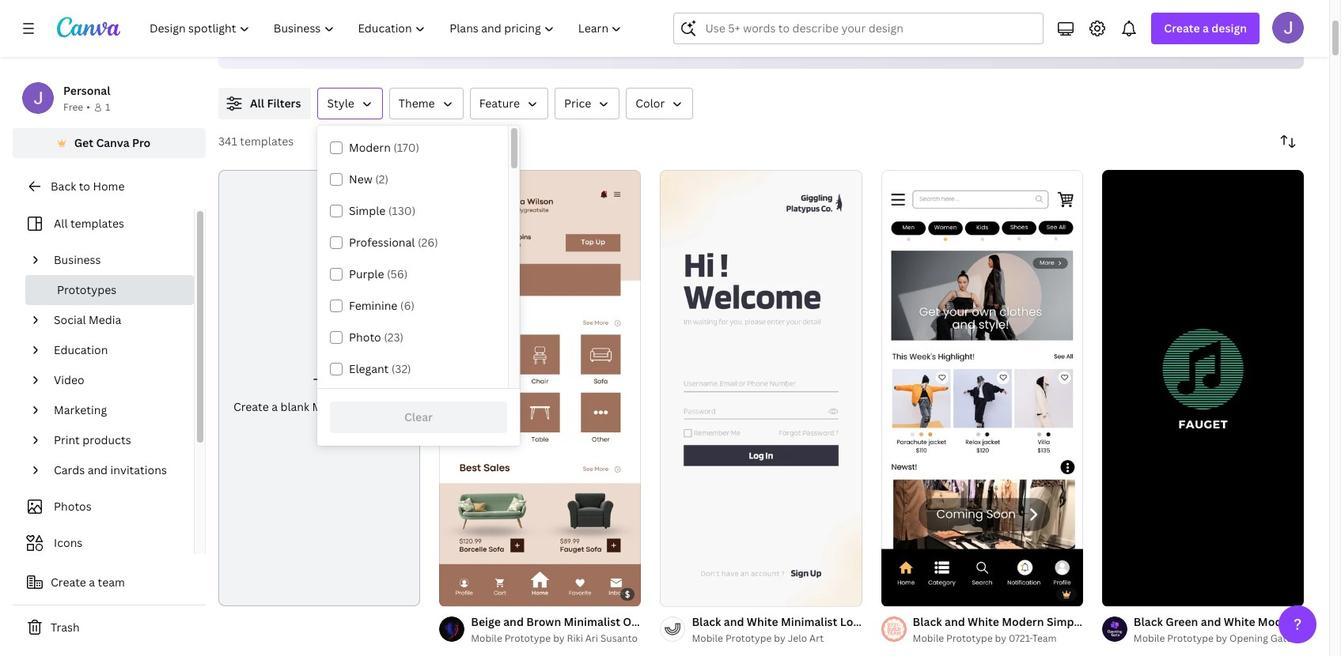 Task type: vqa. For each thing, say whether or not it's contained in the screenshot.
+123-
no



Task type: locate. For each thing, give the bounding box(es) containing it.
a left blank
[[272, 400, 278, 415]]

prototype for mobile prototype by jelo art
[[726, 632, 772, 646]]

1 by from the left
[[553, 632, 565, 646]]

all inside 'all templates' link
[[54, 216, 68, 231]]

by for opening
[[1216, 632, 1228, 646]]

social media link
[[47, 305, 184, 336]]

mobile
[[312, 400, 349, 415], [471, 632, 502, 646], [692, 632, 723, 646], [913, 632, 944, 646], [1134, 632, 1165, 646]]

clear
[[404, 410, 433, 425]]

by
[[553, 632, 565, 646], [774, 632, 786, 646], [995, 632, 1007, 646], [1216, 632, 1228, 646]]

elegant (32)
[[349, 362, 411, 377]]

all templates
[[54, 216, 124, 231]]

feminine
[[349, 298, 398, 313]]

prototype down elegant (32)
[[351, 400, 405, 415]]

cards and invitations
[[54, 463, 167, 478]]

art
[[810, 632, 824, 646]]

gate
[[1271, 632, 1292, 646]]

prototype left riki
[[505, 632, 551, 646]]

1 horizontal spatial a
[[272, 400, 278, 415]]

mobile inside the mobile prototype by jelo art link
[[692, 632, 723, 646]]

free •
[[63, 101, 90, 114]]

mobile inside create a blank mobile prototype element
[[312, 400, 349, 415]]

0 horizontal spatial templates
[[70, 216, 124, 231]]

create down icons
[[51, 575, 86, 590]]

mobile prototype templates image
[[967, 0, 1304, 69], [1096, 0, 1175, 26]]

0 vertical spatial a
[[1203, 21, 1209, 36]]

by left 0721-
[[995, 632, 1007, 646]]

canva
[[96, 135, 130, 150]]

all filters
[[250, 96, 301, 111]]

color
[[636, 96, 665, 111]]

back
[[51, 179, 76, 194]]

create inside create a team button
[[51, 575, 86, 590]]

create left blank
[[233, 400, 269, 415]]

1
[[105, 101, 110, 114]]

prototype left 0721-
[[947, 632, 993, 646]]

1 horizontal spatial all
[[250, 96, 264, 111]]

by left the jelo
[[774, 632, 786, 646]]

2 vertical spatial create
[[51, 575, 86, 590]]

all for all templates
[[54, 216, 68, 231]]

all left filters
[[250, 96, 264, 111]]

3 by from the left
[[995, 632, 1007, 646]]

4 by from the left
[[1216, 632, 1228, 646]]

prototype inside "link"
[[505, 632, 551, 646]]

templates
[[240, 134, 294, 149], [70, 216, 124, 231]]

create for create a blank mobile prototype
[[233, 400, 269, 415]]

0 horizontal spatial a
[[89, 575, 95, 590]]

create inside create a blank mobile prototype element
[[233, 400, 269, 415]]

a inside button
[[89, 575, 95, 590]]

theme
[[399, 96, 435, 111]]

mobile prototype by 0721-team
[[913, 632, 1057, 646]]

Search search field
[[705, 13, 1034, 44]]

all inside all filters 'button'
[[250, 96, 264, 111]]

pro
[[132, 135, 151, 150]]

0 vertical spatial templates
[[240, 134, 294, 149]]

ari
[[585, 632, 598, 646]]

cards and invitations link
[[47, 456, 184, 486]]

2 by from the left
[[774, 632, 786, 646]]

top level navigation element
[[139, 13, 636, 44]]

1 vertical spatial a
[[272, 400, 278, 415]]

create inside the create a design dropdown button
[[1164, 21, 1200, 36]]

purple (56)
[[349, 267, 408, 282]]

0 horizontal spatial create
[[51, 575, 86, 590]]

education link
[[47, 336, 184, 366]]

price
[[564, 96, 591, 111]]

2 horizontal spatial a
[[1203, 21, 1209, 36]]

by for 0721-
[[995, 632, 1007, 646]]

1 vertical spatial templates
[[70, 216, 124, 231]]

black and white modern simple fashion product mobile prototype image
[[881, 170, 1083, 607]]

color button
[[626, 88, 694, 120]]

create
[[1164, 21, 1200, 36], [233, 400, 269, 415], [51, 575, 86, 590]]

purple
[[349, 267, 384, 282]]

jacob simon image
[[1273, 12, 1304, 44]]

a left team at the left bottom of page
[[89, 575, 95, 590]]

create left design
[[1164, 21, 1200, 36]]

all down back
[[54, 216, 68, 231]]

mobile prototype by riki ari susanto
[[471, 632, 638, 646]]

opening
[[1230, 632, 1268, 646]]

social media
[[54, 313, 121, 328]]

create a team
[[51, 575, 125, 590]]

0 vertical spatial all
[[250, 96, 264, 111]]

1 horizontal spatial create
[[233, 400, 269, 415]]

(32)
[[392, 362, 411, 377]]

black and white minimalist login page wireframe mobile ui prototype image
[[660, 170, 862, 607]]

by inside "link"
[[553, 632, 565, 646]]

simple (130)
[[349, 203, 416, 218]]

templates down all filters 'button'
[[240, 134, 294, 149]]

2 mobile prototype templates image from the left
[[1096, 0, 1175, 26]]

prototype left opening
[[1168, 632, 1214, 646]]

by left riki
[[553, 632, 565, 646]]

templates for all templates
[[70, 216, 124, 231]]

(2)
[[375, 172, 389, 187]]

1 vertical spatial all
[[54, 216, 68, 231]]

all filters button
[[218, 88, 311, 120]]

2 horizontal spatial create
[[1164, 21, 1200, 36]]

feminine (6)
[[349, 298, 415, 313]]

mobile inside mobile prototype by 0721-team link
[[913, 632, 944, 646]]

cards
[[54, 463, 85, 478]]

mobile inside mobile prototype by riki ari susanto "link"
[[471, 632, 502, 646]]

create for create a design
[[1164, 21, 1200, 36]]

by left opening
[[1216, 632, 1228, 646]]

(170)
[[394, 140, 420, 155]]

prototype for mobile prototype by riki ari susanto
[[505, 632, 551, 646]]

prototype
[[351, 400, 405, 415], [505, 632, 551, 646], [726, 632, 772, 646], [947, 632, 993, 646], [1168, 632, 1214, 646]]

invitations
[[110, 463, 167, 478]]

1 vertical spatial create
[[233, 400, 269, 415]]

(23)
[[384, 330, 404, 345]]

create a design button
[[1152, 13, 1260, 44]]

a inside dropdown button
[[1203, 21, 1209, 36]]

a for design
[[1203, 21, 1209, 36]]

media
[[89, 313, 121, 328]]

templates down back to home
[[70, 216, 124, 231]]

mobile inside mobile prototype by opening gate link
[[1134, 632, 1165, 646]]

None search field
[[674, 13, 1044, 44]]

business link
[[47, 245, 184, 275]]

1 horizontal spatial templates
[[240, 134, 294, 149]]

new (2)
[[349, 172, 389, 187]]

a
[[1203, 21, 1209, 36], [272, 400, 278, 415], [89, 575, 95, 590]]

prototype left the jelo
[[726, 632, 772, 646]]

2 vertical spatial a
[[89, 575, 95, 590]]

a left design
[[1203, 21, 1209, 36]]

0 vertical spatial create
[[1164, 21, 1200, 36]]

create a design
[[1164, 21, 1247, 36]]

all for all filters
[[250, 96, 264, 111]]

social
[[54, 313, 86, 328]]

clear button
[[330, 402, 507, 434]]

mobile prototype by jelo art link
[[692, 631, 862, 647]]

0 horizontal spatial all
[[54, 216, 68, 231]]



Task type: describe. For each thing, give the bounding box(es) containing it.
print products
[[54, 433, 131, 448]]

a for team
[[89, 575, 95, 590]]

and
[[88, 463, 108, 478]]

mobile prototype by jelo art
[[692, 632, 824, 646]]

products
[[83, 433, 131, 448]]

mobile for mobile prototype by opening gate
[[1134, 632, 1165, 646]]

feature button
[[470, 88, 548, 120]]

personal
[[63, 83, 110, 98]]

prototype for mobile prototype by opening gate
[[1168, 632, 1214, 646]]

trash
[[51, 620, 80, 635]]

(26)
[[418, 235, 438, 250]]

beige and brown minimalist online shop menu furniture mobile prototype image
[[439, 170, 641, 607]]

$
[[625, 589, 630, 600]]

free
[[63, 101, 83, 114]]

prototype for mobile prototype by 0721-team
[[947, 632, 993, 646]]

mobile for mobile prototype by 0721-team
[[913, 632, 944, 646]]

mobile prototype by opening gate
[[1134, 632, 1292, 646]]

mobile for mobile prototype by riki ari susanto
[[471, 632, 502, 646]]

•
[[86, 101, 90, 114]]

modern
[[349, 140, 391, 155]]

back to home link
[[13, 171, 206, 203]]

341 templates
[[218, 134, 294, 149]]

business
[[54, 252, 101, 267]]

team
[[98, 575, 125, 590]]

susanto
[[601, 632, 638, 646]]

create a blank mobile prototype element
[[218, 170, 420, 607]]

get canva pro button
[[13, 128, 206, 158]]

education
[[54, 343, 108, 358]]

a for blank
[[272, 400, 278, 415]]

theme button
[[389, 88, 463, 120]]

print products link
[[47, 426, 184, 456]]

price button
[[555, 88, 620, 120]]

all templates link
[[22, 209, 184, 239]]

filters
[[267, 96, 301, 111]]

icons link
[[22, 529, 184, 559]]

trash link
[[13, 613, 206, 644]]

photo (23)
[[349, 330, 404, 345]]

341
[[218, 134, 237, 149]]

0721-
[[1009, 632, 1033, 646]]

elegant
[[349, 362, 389, 377]]

video link
[[47, 366, 184, 396]]

team
[[1033, 632, 1057, 646]]

feature
[[479, 96, 520, 111]]

(6)
[[400, 298, 415, 313]]

by for riki
[[553, 632, 565, 646]]

video
[[54, 373, 84, 388]]

mobile prototype by opening gate link
[[1134, 631, 1304, 647]]

new
[[349, 172, 373, 187]]

design
[[1212, 21, 1247, 36]]

create a blank mobile prototype link
[[218, 170, 420, 607]]

get canva pro
[[74, 135, 151, 150]]

by for jelo
[[774, 632, 786, 646]]

templates for 341 templates
[[240, 134, 294, 149]]

get
[[74, 135, 93, 150]]

style button
[[318, 88, 383, 120]]

Sort by button
[[1273, 126, 1304, 157]]

create a team button
[[13, 567, 206, 599]]

jelo
[[788, 632, 807, 646]]

prototypes
[[57, 283, 116, 298]]

black green and white modern music login page wireframe mobile prototype image
[[1102, 170, 1304, 607]]

photos
[[54, 499, 92, 514]]

1 mobile prototype templates image from the left
[[967, 0, 1304, 69]]

simple
[[349, 203, 386, 218]]

create for create a team
[[51, 575, 86, 590]]

(56)
[[387, 267, 408, 282]]

modern (170)
[[349, 140, 420, 155]]

mobile prototype by riki ari susanto link
[[471, 631, 641, 647]]

print
[[54, 433, 80, 448]]

professional (26)
[[349, 235, 438, 250]]

photo
[[349, 330, 381, 345]]

style
[[327, 96, 354, 111]]

icons
[[54, 536, 83, 551]]

blank
[[280, 400, 309, 415]]

marketing
[[54, 403, 107, 418]]

back to home
[[51, 179, 125, 194]]

mobile prototype by 0721-team link
[[913, 631, 1083, 647]]

to
[[79, 179, 90, 194]]

create a blank mobile prototype
[[233, 400, 405, 415]]

mobile for mobile prototype by jelo art
[[692, 632, 723, 646]]

marketing link
[[47, 396, 184, 426]]

home
[[93, 179, 125, 194]]

photos link
[[22, 492, 184, 522]]

riki
[[567, 632, 583, 646]]



